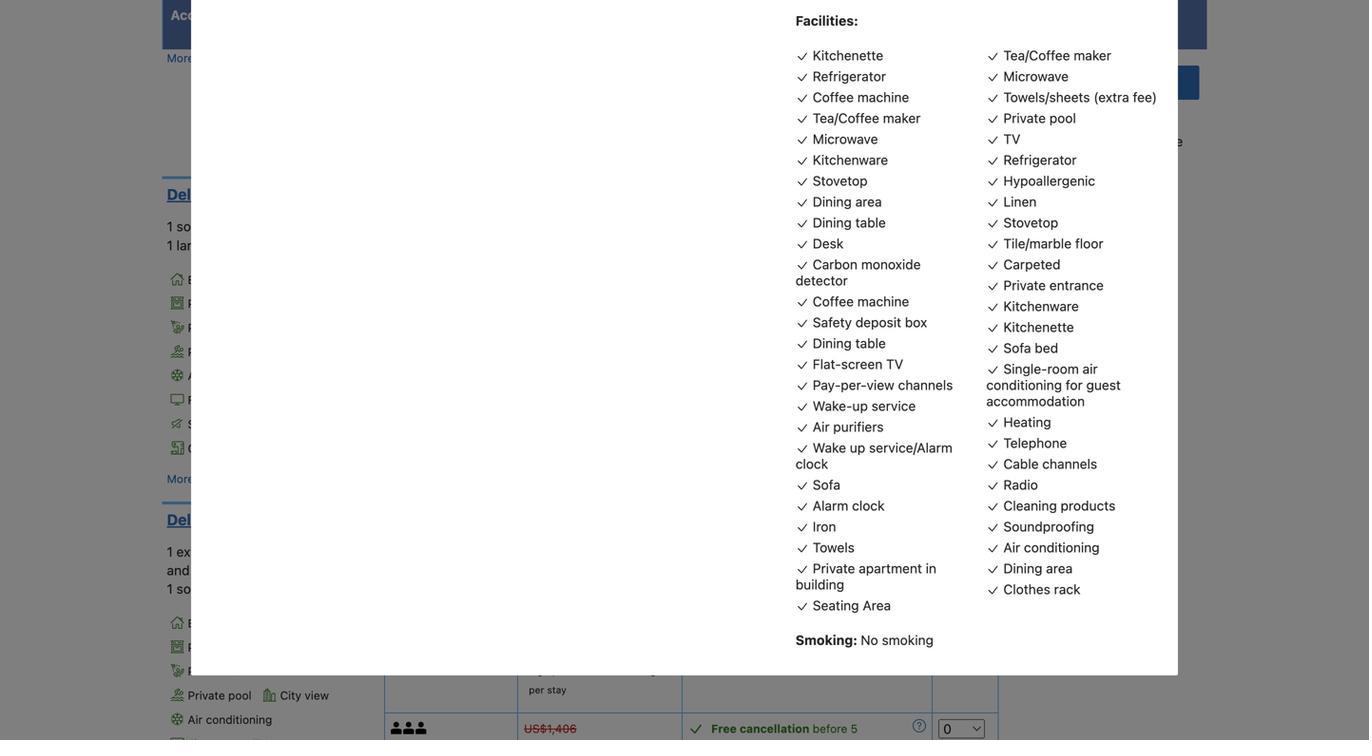 Task type: locate. For each thing, give the bounding box(es) containing it.
1 horizontal spatial sofa
[[1004, 340, 1032, 356]]

seating
[[813, 598, 859, 614]]

desk
[[813, 236, 844, 251]]

1 vertical spatial area
[[1046, 561, 1073, 577]]

double inside 1 extra-large double bed and 1 sofa bed
[[248, 544, 290, 560]]

channels up service
[[898, 377, 953, 393]]

table down safety deposit box on the top right of page
[[856, 336, 886, 351]]

free cancellation
[[712, 188, 810, 201], [712, 513, 810, 527], [712, 723, 810, 736]]

0 vertical spatial deluxe
[[167, 186, 217, 204]]

dining table
[[813, 215, 886, 231], [813, 336, 886, 351]]

more link up extra-
[[167, 470, 194, 489]]

before 5 december 2023 for 1 sofa bed 1 large double bed
[[712, 188, 858, 219]]

large
[[177, 238, 207, 253], [214, 544, 244, 560]]

dining area up desk
[[813, 194, 882, 210]]

1 2023 from the top
[[770, 206, 798, 219]]

air purifiers
[[813, 419, 884, 435]]

pool for city view
[[228, 690, 252, 703]]

0 vertical spatial sofa
[[177, 219, 203, 235]]

0 vertical spatial private bathroom
[[188, 321, 280, 335]]

dialog dialog
[[191, 0, 1178, 676]]

1 horizontal spatial maker
[[1074, 47, 1112, 63]]

refrigerator
[[813, 68, 886, 84], [1004, 152, 1077, 168]]

per
[[632, 647, 648, 658], [529, 685, 544, 696]]

kitchenette
[[813, 47, 884, 63], [1004, 319, 1075, 335]]

conditioning
[[206, 370, 272, 383], [987, 377, 1063, 393], [1024, 540, 1100, 556], [206, 714, 272, 727]]

5 left more details on meals and payment options icon
[[851, 723, 858, 736]]

0 vertical spatial soundproofing
[[188, 418, 267, 431]]

private kitchenette down the 1 sofa bed 1 large double bed
[[188, 297, 289, 311]]

entire down and
[[188, 617, 219, 631]]

14.5 % tax, us$ 42.00 destination fee per night, us$ 130.00 cleaning fee per stay
[[529, 628, 674, 696]]

kitchenware up desk
[[813, 152, 889, 168]]

2 1 from the top
[[167, 238, 173, 253]]

1 private kitchenette from the top
[[188, 297, 289, 311]]

0 horizontal spatial cleaning
[[616, 666, 656, 677]]

1 studio from the top
[[221, 186, 269, 204]]

up up purifiers
[[853, 398, 868, 414]]

tea/coffee
[[1004, 47, 1071, 63], [813, 110, 880, 126]]

2 vertical spatial 5
[[851, 723, 858, 736]]

0 vertical spatial bathroom
[[228, 321, 280, 335]]

kitchenette down facilities: ​ on the right top of the page
[[813, 47, 884, 63]]

1 december from the top
[[712, 206, 767, 219]]

1 deluxe studio from the top
[[167, 186, 269, 204]]

2 deluxe studio link from the top
[[167, 511, 374, 530]]

deluxe studio link
[[167, 185, 374, 204], [167, 511, 374, 530]]

0 vertical spatial private kitchenette
[[188, 297, 289, 311]]

fee down tax,
[[615, 647, 630, 658]]

2023 up detector
[[770, 206, 798, 219]]

1 private bathroom from the top
[[188, 321, 280, 335]]

sofa
[[177, 219, 203, 235], [177, 582, 203, 597]]

2023
[[770, 206, 798, 219], [770, 532, 798, 545]]

flat- inside dialog dialog
[[813, 357, 842, 372]]

view right city
[[305, 690, 329, 703]]

1 vertical spatial ​
[[861, 633, 861, 649]]

pool
[[1050, 110, 1077, 126], [228, 346, 252, 359], [228, 690, 252, 703]]

conditioning inside single-room air conditioning for guest accommodation
[[987, 377, 1063, 393]]

service/alarm
[[869, 440, 953, 456]]

2 vertical spatial before
[[813, 723, 848, 736]]

1 horizontal spatial cleaning
[[1004, 498, 1057, 514]]

sofa up single-
[[1004, 340, 1032, 356]]

0 vertical spatial more link
[[167, 49, 194, 68]]

area
[[856, 194, 882, 210], [1046, 561, 1073, 577]]

up inside wake up service/alarm clock
[[850, 440, 866, 456]]

building
[[796, 577, 845, 593]]

1 occupancy image from the left
[[391, 723, 403, 735]]

0 horizontal spatial tv
[[252, 394, 267, 407]]

entire studio for city
[[188, 617, 255, 631]]

stay
[[547, 685, 567, 696]]

0 vertical spatial us$
[[637, 628, 656, 639]]

0 vertical spatial view
[[867, 377, 895, 393]]

deluxe studio up the 1 sofa bed 1 large double bed
[[167, 186, 269, 204]]

1 more link from the top
[[167, 49, 194, 68]]

entire studio down 1 extra-large double bed and 1 sofa bed
[[188, 617, 255, 631]]

immediate
[[1120, 134, 1183, 149]]

up for wake-
[[853, 398, 868, 414]]

more for coffee
[[167, 51, 194, 65]]

2 vertical spatial free cancellation
[[712, 723, 810, 736]]

0 vertical spatial stovetop
[[813, 173, 868, 189]]

city view
[[280, 690, 329, 703]]

deluxe up extra-
[[167, 511, 217, 529]]

studio up 1 extra-large double bed and 1 sofa bed
[[221, 511, 269, 529]]

towels/sheets
[[1004, 89, 1090, 105]]

1 vertical spatial before 5 december 2023
[[712, 513, 858, 545]]

deluxe studio for bed
[[167, 186, 269, 204]]

1 studio from the top
[[222, 273, 255, 287]]

december for 1 extra-large double bed and 1 sofa bed
[[712, 532, 767, 545]]

refrigerator down facilities: ​ on the right top of the page
[[813, 68, 886, 84]]

kitchenette down the 1 sofa bed 1 large double bed
[[228, 297, 289, 311]]

private kitchenette up city
[[188, 641, 289, 655]]

1 vertical spatial december
[[712, 532, 767, 545]]

us$ up 'stay'
[[559, 666, 578, 677]]

studio for large
[[221, 511, 269, 529]]

1 sofa bed 1 large double bed
[[167, 219, 284, 253]]

2 deluxe studio from the top
[[167, 511, 269, 529]]

coffee
[[188, 21, 224, 34], [813, 89, 854, 105], [813, 294, 854, 309], [188, 442, 224, 455]]

2 private kitchenette from the top
[[188, 641, 289, 655]]

dining area
[[813, 194, 882, 210], [1004, 561, 1073, 577]]

0 vertical spatial private pool
[[1004, 110, 1077, 126]]

coffee machine
[[188, 21, 272, 34], [813, 89, 910, 105], [813, 294, 910, 309], [188, 442, 272, 455]]

kitchenette
[[228, 297, 289, 311], [228, 641, 289, 655]]

1 vertical spatial sofa
[[177, 582, 203, 597]]

large inside the 1 sofa bed 1 large double bed
[[177, 238, 207, 253]]

1 horizontal spatial soundproofing
[[1004, 519, 1095, 535]]

free cancellation for 1 extra-large double bed and 1 sofa bed
[[712, 513, 810, 527]]

more down accommodation
[[167, 51, 194, 65]]

dining table down safety on the top right of the page
[[813, 336, 886, 351]]

1 more from the top
[[167, 51, 194, 65]]

1 vertical spatial free cancellation
[[712, 513, 810, 527]]

smoking:
[[796, 633, 858, 649]]

hypoallergenic
[[1004, 173, 1096, 189]]

before up desk
[[813, 188, 848, 201]]

1 vertical spatial studio
[[221, 511, 269, 529]]

0 vertical spatial tea/coffee maker
[[1004, 47, 1112, 63]]

before down smoking: in the right bottom of the page
[[813, 723, 848, 736]]

0 horizontal spatial tea/coffee
[[813, 110, 880, 126]]

deposit
[[856, 315, 902, 330]]

14.5
[[581, 628, 600, 639]]

2 studio from the top
[[222, 617, 255, 631]]

2 sofa from the top
[[177, 582, 203, 597]]

1 vertical spatial pool
[[228, 346, 252, 359]]

2 entire from the top
[[188, 617, 219, 631]]

1
[[167, 219, 173, 235], [167, 238, 173, 253], [167, 544, 173, 560], [167, 582, 173, 597]]

1 bathroom from the top
[[228, 321, 280, 335]]

0 vertical spatial per
[[632, 647, 648, 658]]

1 vertical spatial screen
[[213, 394, 249, 407]]

deluxe studio link up 1 extra-large double bed and 1 sofa bed
[[167, 511, 374, 530]]

1 free from the top
[[712, 188, 737, 201]]

sofa inside 1 extra-large double bed and 1 sofa bed
[[177, 582, 203, 597]]

1 entire from the top
[[188, 273, 219, 287]]

0 vertical spatial free
[[712, 188, 737, 201]]

more link
[[167, 49, 194, 68], [167, 470, 194, 489]]

1 vertical spatial sofa
[[813, 477, 841, 493]]

1 vertical spatial tea/coffee
[[813, 110, 880, 126]]

1 vertical spatial air conditioning
[[1004, 540, 1100, 556]]

in
[[926, 561, 937, 577]]

0 horizontal spatial kitchenware
[[813, 152, 889, 168]]

1 horizontal spatial refrigerator
[[1004, 152, 1077, 168]]

stovetop
[[813, 173, 868, 189], [1004, 215, 1059, 231]]

1 vertical spatial dining area
[[1004, 561, 1073, 577]]

2 cancellation from the top
[[740, 513, 810, 527]]

2 2023 from the top
[[770, 532, 798, 545]]

up
[[853, 398, 868, 414], [850, 440, 866, 456]]

accommodation type
[[171, 7, 313, 23]]

1 deluxe studio link from the top
[[167, 185, 374, 204]]

studio
[[222, 273, 255, 287], [222, 617, 255, 631]]

1 vertical spatial private bathroom
[[188, 666, 280, 679]]

channels
[[898, 377, 953, 393], [1043, 456, 1098, 472]]

0 vertical spatial studio
[[221, 186, 269, 204]]

fee
[[615, 647, 630, 658], [659, 666, 674, 677]]

destination
[[559, 647, 612, 658]]

​ right smoking: in the right bottom of the page
[[861, 633, 861, 649]]

1 vertical spatial before
[[813, 513, 848, 527]]

5 right alarm
[[851, 513, 858, 527]]

0 horizontal spatial channels
[[898, 377, 953, 393]]

more up extra-
[[167, 473, 194, 486]]

dining area up clothes rack
[[1004, 561, 1073, 577]]

0 vertical spatial kitchenette
[[228, 297, 289, 311]]

it only takes 2 minutes confirmation is immediate
[[1023, 111, 1183, 149]]

december
[[712, 206, 767, 219], [712, 532, 767, 545]]

1 free cancellation from the top
[[712, 188, 810, 201]]

0 vertical spatial channels
[[898, 377, 953, 393]]

more
[[167, 51, 194, 65], [167, 473, 194, 486]]

studio down 1 extra-large double bed and 1 sofa bed
[[222, 617, 255, 631]]

1 before 5 december 2023 from the top
[[712, 188, 858, 219]]

per down "night,"
[[529, 685, 544, 696]]

0 vertical spatial up
[[853, 398, 868, 414]]

0 vertical spatial double
[[211, 238, 253, 253]]

0 vertical spatial 5
[[851, 188, 858, 201]]

soundproofing
[[188, 418, 267, 431], [1004, 519, 1095, 535]]

occupancy image
[[416, 723, 428, 735]]

2 vertical spatial free
[[712, 723, 737, 736]]

2 free cancellation from the top
[[712, 513, 810, 527]]

2 5 from the top
[[851, 513, 858, 527]]

​
[[862, 13, 862, 28], [861, 633, 861, 649]]

​ for smoking:
[[861, 633, 861, 649]]

stovetop up desk
[[813, 173, 868, 189]]

1 horizontal spatial tv
[[887, 357, 904, 372]]

2 horizontal spatial tv
[[1004, 131, 1021, 147]]

1 cancellation from the top
[[740, 188, 810, 201]]

more link down accommodation
[[167, 49, 194, 68]]

0 vertical spatial flat-screen tv
[[813, 357, 904, 372]]

entire down the 1 sofa bed 1 large double bed
[[188, 273, 219, 287]]

1 deluxe from the top
[[167, 186, 217, 204]]

more link for private kitchenette
[[167, 470, 194, 489]]

kitchenware down private entrance
[[1004, 299, 1079, 314]]

1 sofa from the top
[[177, 219, 203, 235]]

channels down the 'telephone'
[[1043, 456, 1098, 472]]

1 horizontal spatial tea/coffee
[[1004, 47, 1071, 63]]

deluxe studio up extra-
[[167, 511, 269, 529]]

3 cancellation from the top
[[740, 723, 810, 736]]

1 kitchenette from the top
[[228, 297, 289, 311]]

entire for city
[[188, 617, 219, 631]]

2 studio from the top
[[221, 511, 269, 529]]

0 vertical spatial deluxe studio link
[[167, 185, 374, 204]]

0 vertical spatial 2023
[[770, 206, 798, 219]]

bathroom
[[228, 321, 280, 335], [228, 666, 280, 679]]

microwave
[[1004, 68, 1069, 84], [813, 131, 878, 147]]

1 vertical spatial private pool
[[188, 346, 252, 359]]

clock down wake
[[796, 456, 829, 472]]

area up rack
[[1046, 561, 1073, 577]]

1 dining table from the top
[[813, 215, 886, 231]]

2 more link from the top
[[167, 470, 194, 489]]

deluxe up the 1 sofa bed 1 large double bed
[[167, 186, 217, 204]]

deluxe studio link up the 1 sofa bed 1 large double bed
[[167, 185, 374, 204]]

flat-screen tv
[[813, 357, 904, 372], [188, 394, 267, 407]]

deluxe studio
[[167, 186, 269, 204], [167, 511, 269, 529]]

us$ right tax,
[[637, 628, 656, 639]]

box
[[905, 315, 928, 330]]

entire
[[188, 273, 219, 287], [188, 617, 219, 631]]

2023 left iron
[[770, 532, 798, 545]]

2 deluxe from the top
[[167, 511, 217, 529]]

3 before from the top
[[813, 723, 848, 736]]

occupancy image
[[391, 723, 403, 735], [403, 723, 416, 735]]

1 horizontal spatial kitchenette
[[1004, 319, 1075, 335]]

clock right alarm
[[852, 498, 885, 514]]

5
[[851, 188, 858, 201], [851, 513, 858, 527], [851, 723, 858, 736]]

cleaning products
[[1004, 498, 1116, 514]]

cleaning inside the '14.5 % tax, us$ 42.00 destination fee per night, us$ 130.00 cleaning fee per stay'
[[616, 666, 656, 677]]

0 horizontal spatial screen
[[213, 394, 249, 407]]

0 vertical spatial free cancellation
[[712, 188, 810, 201]]

2 bathroom from the top
[[228, 666, 280, 679]]

2 kitchenette from the top
[[228, 641, 289, 655]]

per down tax,
[[632, 647, 648, 658]]

area
[[863, 598, 891, 614]]

1 vertical spatial up
[[850, 440, 866, 456]]

cancellation for 1 sofa bed 1 large double bed
[[740, 188, 810, 201]]

refrigerator up hypoallergenic
[[1004, 152, 1077, 168]]

cancellation
[[740, 188, 810, 201], [740, 513, 810, 527], [740, 723, 810, 736]]

private pool for air conditioning
[[188, 346, 252, 359]]

2 before from the top
[[813, 513, 848, 527]]

2 free from the top
[[712, 513, 737, 527]]

sofa for sofa
[[813, 477, 841, 493]]

before
[[813, 188, 848, 201], [813, 513, 848, 527], [813, 723, 848, 736]]

double
[[211, 238, 253, 253], [248, 544, 290, 560]]

smoking
[[882, 633, 934, 649]]

3 free from the top
[[712, 723, 737, 736]]

5 up carbon
[[851, 188, 858, 201]]

pool for air conditioning
[[228, 346, 252, 359]]

2 vertical spatial tv
[[252, 394, 267, 407]]

up for wake
[[850, 440, 866, 456]]

0 horizontal spatial flat-screen tv
[[188, 394, 267, 407]]

0 horizontal spatial fee
[[615, 647, 630, 658]]

safety deposit box
[[813, 315, 928, 330]]

1 entire studio from the top
[[188, 273, 255, 287]]

studio for air conditioning
[[222, 273, 255, 287]]

studio up the 1 sofa bed 1 large double bed
[[221, 186, 269, 204]]

1 horizontal spatial area
[[1046, 561, 1073, 577]]

5 inside before 5
[[851, 723, 858, 736]]

air conditioning inside dialog dialog
[[1004, 540, 1100, 556]]

deluxe for extra-
[[167, 511, 217, 529]]

smoking: ​ no smoking
[[796, 633, 934, 649]]

1 vertical spatial soundproofing
[[1004, 519, 1095, 535]]

0 vertical spatial studio
[[222, 273, 255, 287]]

1 vertical spatial more
[[167, 473, 194, 486]]

4 1 from the top
[[167, 582, 173, 597]]

1 horizontal spatial view
[[867, 377, 895, 393]]

kitchenette up sofa bed
[[1004, 319, 1075, 335]]

0 horizontal spatial microwave
[[813, 131, 878, 147]]

private
[[1004, 110, 1046, 126], [1004, 278, 1046, 293], [188, 297, 225, 311], [188, 321, 225, 335], [188, 346, 225, 359], [813, 561, 856, 577], [188, 641, 225, 655], [188, 666, 225, 679], [188, 690, 225, 703]]

2 dining table from the top
[[813, 336, 886, 351]]

3 5 from the top
[[851, 723, 858, 736]]

sofa up alarm
[[813, 477, 841, 493]]

tea/coffee maker
[[1004, 47, 1112, 63], [813, 110, 921, 126]]

wake-up service
[[813, 398, 916, 414]]

1 vertical spatial view
[[305, 690, 329, 703]]

studio down the 1 sofa bed 1 large double bed
[[222, 273, 255, 287]]

more link for coffee machine
[[167, 49, 194, 68]]

screen inside dialog dialog
[[842, 357, 883, 372]]

up down purifiers
[[850, 440, 866, 456]]

1 vertical spatial double
[[248, 544, 290, 560]]

0 vertical spatial clock
[[796, 456, 829, 472]]

0 vertical spatial deluxe studio
[[167, 186, 269, 204]]

1 vertical spatial entire
[[188, 617, 219, 631]]

cleaning right 130.00
[[616, 666, 656, 677]]

0 vertical spatial entire
[[188, 273, 219, 287]]

2 entire studio from the top
[[188, 617, 255, 631]]

0 vertical spatial entire studio
[[188, 273, 255, 287]]

kitchenette for city view
[[228, 641, 289, 655]]

1 5 from the top
[[851, 188, 858, 201]]

2 december from the top
[[712, 532, 767, 545]]

before up towels at the bottom
[[813, 513, 848, 527]]

fee right 130.00
[[659, 666, 674, 677]]

view up service
[[867, 377, 895, 393]]

table up monoxide
[[856, 215, 886, 231]]

0 horizontal spatial kitchenette
[[813, 47, 884, 63]]

bathroom for city view
[[228, 666, 280, 679]]

dining table up desk
[[813, 215, 886, 231]]

cleaning down "radio"
[[1004, 498, 1057, 514]]

kitchenette up city
[[228, 641, 289, 655]]

table
[[856, 215, 886, 231], [856, 336, 886, 351]]

entire studio down the 1 sofa bed 1 large double bed
[[188, 273, 255, 287]]

0 horizontal spatial large
[[177, 238, 207, 253]]

0 horizontal spatial clock
[[796, 456, 829, 472]]

1 horizontal spatial ​
[[862, 13, 862, 28]]

sofa bed
[[1004, 340, 1059, 356]]

before 5 december 2023 up desk
[[712, 188, 858, 219]]

1 vertical spatial deluxe studio
[[167, 511, 269, 529]]

before 5 december 2023 up building
[[712, 513, 858, 545]]

fee)
[[1133, 89, 1158, 105]]

2 private bathroom from the top
[[188, 666, 280, 679]]

monoxide
[[862, 257, 921, 272]]

0 vertical spatial before
[[813, 188, 848, 201]]

entire for air
[[188, 273, 219, 287]]

private kitchenette
[[188, 297, 289, 311], [188, 641, 289, 655]]

area up monoxide
[[856, 194, 882, 210]]

stovetop up tile/marble
[[1004, 215, 1059, 231]]

2 more from the top
[[167, 473, 194, 486]]

1 vertical spatial table
[[856, 336, 886, 351]]

0 vertical spatial before 5 december 2023
[[712, 188, 858, 219]]

​ right facilities:
[[862, 13, 862, 28]]

0 vertical spatial more
[[167, 51, 194, 65]]

0 vertical spatial sofa
[[1004, 340, 1032, 356]]

1 vertical spatial kitchenette
[[1004, 319, 1075, 335]]

1 before from the top
[[813, 188, 848, 201]]

pay-per-view channels
[[813, 377, 953, 393]]

0 horizontal spatial soundproofing
[[188, 418, 267, 431]]

2 before 5 december 2023 from the top
[[712, 513, 858, 545]]

0 horizontal spatial us$
[[559, 666, 578, 677]]



Task type: describe. For each thing, give the bounding box(es) containing it.
0 horizontal spatial refrigerator
[[813, 68, 886, 84]]

towels/sheets (extra fee)
[[1004, 89, 1158, 105]]

no
[[861, 633, 879, 649]]

free for 1 extra-large double bed and 1 sofa bed
[[712, 513, 737, 527]]

private inside 'private apartment in building'
[[813, 561, 856, 577]]

3 1 from the top
[[167, 544, 173, 560]]

large inside 1 extra-large double bed and 1 sofa bed
[[214, 544, 244, 560]]

0 vertical spatial kitchenware
[[813, 152, 889, 168]]

1 horizontal spatial kitchenware
[[1004, 299, 1079, 314]]

1 horizontal spatial clock
[[852, 498, 885, 514]]

​ for facilities:
[[862, 13, 862, 28]]

pool inside dialog dialog
[[1050, 110, 1077, 126]]

5 for 1 extra-large double bed and 1 sofa bed
[[851, 513, 858, 527]]

towels
[[813, 540, 855, 556]]

room
[[1048, 361, 1079, 377]]

facilities:
[[796, 13, 859, 28]]

seating area
[[813, 598, 891, 614]]

it
[[1023, 111, 1031, 127]]

wake
[[813, 440, 847, 456]]

2023 for 1 sofa bed 1 large double bed
[[770, 206, 798, 219]]

0 vertical spatial fee
[[615, 647, 630, 658]]

1 vertical spatial fee
[[659, 666, 674, 677]]

1 table from the top
[[856, 215, 886, 231]]

rack
[[1054, 582, 1081, 598]]

3 free cancellation from the top
[[712, 723, 810, 736]]

more for private
[[167, 473, 194, 486]]

city
[[280, 690, 302, 703]]

carbon monoxide detector
[[796, 257, 921, 289]]

soundproofing inside dialog dialog
[[1004, 519, 1095, 535]]

cable
[[1004, 456, 1039, 472]]

tile/marble
[[1004, 236, 1072, 251]]

is
[[1106, 134, 1116, 149]]

clothes
[[1004, 582, 1051, 598]]

before inside before 5
[[813, 723, 848, 736]]

0 horizontal spatial flat-
[[188, 394, 213, 407]]

confirmation
[[1023, 134, 1102, 149]]

before for 1 sofa bed 1 large double bed
[[813, 188, 848, 201]]

flat-screen tv inside dialog dialog
[[813, 357, 904, 372]]

2 occupancy image from the left
[[403, 723, 416, 735]]

free cancellation for 1 sofa bed 1 large double bed
[[712, 188, 810, 201]]

before 5
[[712, 723, 858, 741]]

1 vertical spatial microwave
[[813, 131, 878, 147]]

0 vertical spatial tv
[[1004, 131, 1021, 147]]

1 1 from the top
[[167, 219, 173, 235]]

1 extra-large double bed and 1 sofa bed
[[167, 544, 321, 597]]

clothes rack
[[1004, 582, 1081, 598]]

extra-
[[177, 544, 214, 560]]

entire studio for air
[[188, 273, 255, 287]]

1 horizontal spatial dining area
[[1004, 561, 1073, 577]]

us$1,406
[[524, 723, 577, 736]]

view inside dialog dialog
[[867, 377, 895, 393]]

safety
[[813, 315, 852, 330]]

air
[[1083, 361, 1098, 377]]

1 vertical spatial stovetop
[[1004, 215, 1059, 231]]

floor
[[1076, 236, 1104, 251]]

cable channels
[[1004, 456, 1098, 472]]

accommodation
[[987, 394, 1085, 409]]

private bathroom for city
[[188, 666, 280, 679]]

linen
[[1004, 194, 1037, 210]]

guest
[[1087, 377, 1121, 393]]

double inside the 1 sofa bed 1 large double bed
[[211, 238, 253, 253]]

private kitchenette for city view
[[188, 641, 289, 655]]

type
[[281, 7, 313, 23]]

minutes
[[1112, 111, 1161, 127]]

private apartment in building
[[796, 561, 937, 593]]

0 vertical spatial dining area
[[813, 194, 882, 210]]

entrance
[[1050, 278, 1104, 293]]

deluxe studio link for bed
[[167, 185, 374, 204]]

0 vertical spatial air conditioning
[[188, 370, 272, 383]]

private bathroom for air
[[188, 321, 280, 335]]

clock inside wake up service/alarm clock
[[796, 456, 829, 472]]

1 vertical spatial us$
[[559, 666, 578, 677]]

private kitchenette for air conditioning
[[188, 297, 289, 311]]

private pool inside dialog dialog
[[1004, 110, 1077, 126]]

sofa for sofa bed
[[1004, 340, 1032, 356]]

sofa inside the 1 sofa bed 1 large double bed
[[177, 219, 203, 235]]

radio
[[1004, 477, 1039, 493]]

iron
[[813, 519, 837, 535]]

%
[[603, 628, 612, 639]]

pay-
[[813, 377, 841, 393]]

1 vertical spatial per
[[529, 685, 544, 696]]

2
[[1100, 111, 1108, 127]]

service
[[872, 398, 916, 414]]

2023 for 1 extra-large double bed and 1 sofa bed
[[770, 532, 798, 545]]

before for 1 extra-large double bed and 1 sofa bed
[[813, 513, 848, 527]]

2 vertical spatial air conditioning
[[188, 714, 272, 727]]

1 horizontal spatial us$
[[637, 628, 656, 639]]

wake up service/alarm clock
[[796, 440, 953, 472]]

single-
[[1004, 361, 1048, 377]]

private entrance
[[1004, 278, 1104, 293]]

kitchenette for air conditioning
[[228, 297, 289, 311]]

1 vertical spatial tea/coffee maker
[[813, 110, 921, 126]]

bed inside dialog dialog
[[1035, 340, 1059, 356]]

130.00
[[581, 666, 613, 677]]

0 vertical spatial tea/coffee
[[1004, 47, 1071, 63]]

alarm
[[813, 498, 849, 514]]

detector
[[796, 273, 848, 289]]

deluxe studio link for large
[[167, 511, 374, 530]]

alarm clock
[[813, 498, 885, 514]]

more details on meals and payment options image
[[913, 720, 927, 734]]

(extra
[[1094, 89, 1130, 105]]

1 horizontal spatial per
[[632, 647, 648, 658]]

1 vertical spatial refrigerator
[[1004, 152, 1077, 168]]

purifiers
[[834, 419, 884, 435]]

bathroom for air conditioning
[[228, 321, 280, 335]]

apartment
[[859, 561, 922, 577]]

5 for 1 sofa bed 1 large double bed
[[851, 188, 858, 201]]

cleaning inside dialog dialog
[[1004, 498, 1057, 514]]

per-
[[841, 377, 867, 393]]

for
[[1066, 377, 1083, 393]]

private pool for city view
[[188, 690, 252, 703]]

1 horizontal spatial tea/coffee maker
[[1004, 47, 1112, 63]]

heating
[[1004, 415, 1052, 430]]

single-room air conditioning for guest accommodation
[[987, 361, 1121, 409]]

studio for city view
[[222, 617, 255, 631]]

1 horizontal spatial microwave
[[1004, 68, 1069, 84]]

deluxe studio for large
[[167, 511, 269, 529]]

products
[[1061, 498, 1116, 514]]

1 vertical spatial maker
[[883, 110, 921, 126]]

studio for bed
[[221, 186, 269, 204]]

1 horizontal spatial channels
[[1043, 456, 1098, 472]]

before 5 december 2023 for 1 extra-large double bed and 1 sofa bed
[[712, 513, 858, 545]]

cancellation for 1 extra-large double bed and 1 sofa bed
[[740, 513, 810, 527]]

free for 1 sofa bed 1 large double bed
[[712, 188, 737, 201]]

tile/marble floor
[[1004, 236, 1104, 251]]

deluxe for sofa
[[167, 186, 217, 204]]

telephone
[[1004, 435, 1067, 451]]

0 horizontal spatial view
[[305, 690, 329, 703]]

december for 1 sofa bed 1 large double bed
[[712, 206, 767, 219]]

takes
[[1064, 111, 1097, 127]]

0 horizontal spatial area
[[856, 194, 882, 210]]

carpeted
[[1004, 257, 1061, 272]]

night,
[[529, 666, 556, 677]]

0 vertical spatial kitchenette
[[813, 47, 884, 63]]

accommodation
[[171, 7, 278, 23]]

wake-
[[813, 398, 853, 414]]

only
[[1035, 111, 1060, 127]]

42.00
[[529, 647, 556, 658]]

and
[[167, 563, 190, 579]]

tax,
[[615, 628, 634, 639]]

2 table from the top
[[856, 336, 886, 351]]

facilities: ​
[[796, 13, 862, 28]]

carbon
[[813, 257, 858, 272]]



Task type: vqa. For each thing, say whether or not it's contained in the screenshot.
Booking.com image
no



